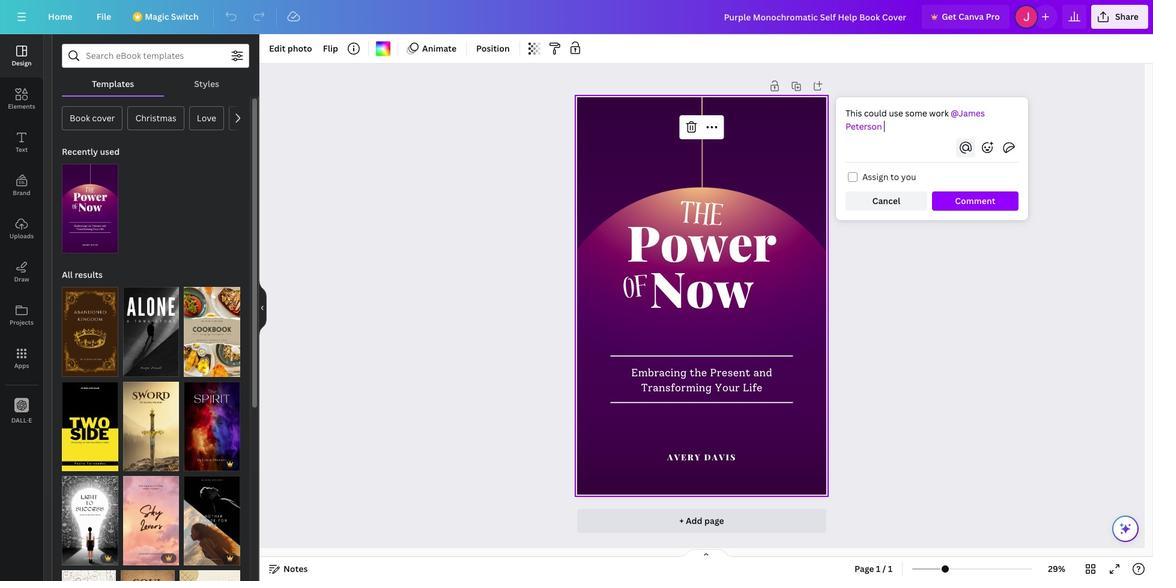 Task type: locate. For each thing, give the bounding box(es) containing it.
of
[[622, 264, 652, 317], [195, 365, 202, 374]]

use
[[889, 108, 904, 119]]

templates
[[92, 78, 134, 90]]

brown and orange elegant simple young adult fantasy book cover image
[[62, 287, 118, 377]]

home link
[[38, 5, 82, 29]]

Comment draft. Add a comment or @mention. text field
[[846, 107, 1019, 133]]

brand
[[13, 189, 30, 197]]

work
[[930, 108, 949, 119]]

1 vertical spatial of
[[195, 365, 202, 374]]

text button
[[0, 121, 43, 164]]

styles
[[194, 78, 219, 90]]

hide image
[[259, 279, 267, 337]]

brown rusty mystery novel book cover group
[[121, 564, 175, 582]]

black and white  modern alone story book cover group
[[123, 280, 179, 377]]

0 horizontal spatial of
[[195, 365, 202, 374]]

+ add page button
[[578, 510, 827, 534]]

christmas button
[[128, 106, 184, 130]]

1 vertical spatial the
[[690, 367, 707, 380]]

file button
[[87, 5, 121, 29]]

and
[[754, 367, 773, 380]]

recently
[[62, 146, 98, 157]]

you
[[902, 171, 917, 183]]

draw
[[14, 275, 29, 284]]

avery davis
[[668, 452, 737, 463]]

brand button
[[0, 164, 43, 207]]

switch
[[171, 11, 199, 22]]

get canva pro
[[942, 11, 1000, 22]]

get
[[942, 11, 957, 22]]

add
[[686, 516, 703, 527]]

the
[[678, 190, 725, 244], [690, 367, 707, 380]]

main menu bar
[[0, 0, 1154, 34]]

cancel button
[[846, 192, 928, 211]]

yellow fantasy novel book cover image
[[123, 382, 179, 472]]

position
[[477, 43, 510, 54]]

side panel tab list
[[0, 34, 43, 433]]

projects button
[[0, 294, 43, 337]]

colorful modern cookbook book cover group
[[184, 280, 240, 377]]

Design title text field
[[715, 5, 918, 29]]

present
[[710, 367, 751, 380]]

1 left 2
[[190, 365, 194, 374]]

cover
[[92, 112, 115, 124]]

this
[[846, 108, 863, 119]]

assign to you
[[863, 171, 917, 183]]

purple monochromatic self help book cover group
[[62, 157, 118, 254]]

+ add page
[[680, 516, 725, 527]]

book
[[70, 112, 90, 124]]

notes
[[284, 564, 308, 575]]

assign
[[863, 171, 889, 183]]

design button
[[0, 34, 43, 78]]

uploads
[[10, 232, 34, 240]]

now
[[650, 255, 754, 321]]

2 horizontal spatial 1
[[889, 564, 893, 575]]

brown aesthetic minimalist note book cover page a4 document group
[[179, 564, 240, 582]]

position button
[[472, 39, 515, 58]]

power
[[627, 209, 777, 274]]

black
[[237, 112, 259, 124]]

some
[[906, 108, 928, 119]]

1 left /
[[877, 564, 881, 575]]

the inside "embracing the present and transforming your life"
[[690, 367, 707, 380]]

1 right /
[[889, 564, 893, 575]]

edit photo
[[269, 43, 312, 54]]

black white maximalism inspirational book cover group
[[62, 469, 118, 566]]

notes button
[[264, 560, 313, 579]]

design
[[12, 59, 32, 67]]

comment button
[[933, 192, 1019, 211]]

29% button
[[1038, 560, 1077, 579]]

life
[[743, 382, 763, 394]]

1 inside colorful modern cookbook book cover group
[[190, 365, 194, 374]]

home
[[48, 11, 73, 22]]

results
[[75, 269, 103, 281]]

cancel
[[873, 195, 901, 207]]

embracing
[[632, 367, 687, 380]]

black and white modern minimalist love story book cover group
[[184, 469, 240, 566]]

0 horizontal spatial 1
[[190, 365, 194, 374]]

all
[[62, 269, 73, 281]]

black and white modern minimalist love story book cover image
[[184, 476, 240, 566]]

recently used
[[62, 146, 120, 157]]

elements button
[[0, 78, 43, 121]]

your
[[715, 382, 740, 394]]

styles button
[[164, 73, 249, 96]]

peterson
[[846, 121, 883, 132]]

christmas
[[135, 112, 177, 124]]

this could use some work
[[846, 108, 951, 119]]

0 vertical spatial of
[[622, 264, 652, 317]]

edit
[[269, 43, 286, 54]]

text
[[16, 145, 28, 154]]

used
[[100, 146, 120, 157]]

power now
[[627, 209, 777, 321]]

of inside colorful modern cookbook book cover group
[[195, 365, 202, 374]]



Task type: vqa. For each thing, say whether or not it's contained in the screenshot.
research brief
no



Task type: describe. For each thing, give the bounding box(es) containing it.
flip
[[323, 43, 338, 54]]

black white maximalism inspirational book cover image
[[62, 476, 118, 566]]

projects
[[10, 318, 34, 327]]

colorful dark modern photo the spirit novel book cover image
[[184, 382, 240, 472]]

edit photo button
[[264, 39, 317, 58]]

2
[[203, 365, 207, 374]]

animate button
[[403, 39, 462, 58]]

page
[[855, 564, 875, 575]]

@james
[[951, 108, 985, 119]]

book cover
[[70, 112, 115, 124]]

canva
[[959, 11, 984, 22]]

templates button
[[62, 73, 164, 96]]

brown aesthetic minimalist note book cover page a4 document image
[[179, 571, 240, 582]]

golden hour sunset sky book cover group
[[123, 469, 179, 566]]

embracing the present and transforming your life
[[632, 367, 773, 394]]

Search eBook templates search field
[[86, 44, 225, 67]]

black and yellow modern two side book cover group
[[62, 375, 118, 472]]

share
[[1116, 11, 1139, 22]]

@james peterson
[[846, 108, 987, 132]]

1 horizontal spatial of
[[622, 264, 652, 317]]

share button
[[1092, 5, 1149, 29]]

to
[[891, 171, 900, 183]]

page
[[705, 516, 725, 527]]

davis
[[705, 452, 737, 463]]

dall·e
[[11, 416, 32, 425]]

magic switch
[[145, 11, 199, 22]]

black and white  modern alone story book cover image
[[123, 287, 179, 377]]

apps
[[14, 362, 29, 370]]

love
[[197, 112, 216, 124]]

book cover button
[[62, 106, 123, 130]]

apps button
[[0, 337, 43, 380]]

avery
[[668, 452, 702, 463]]

animate
[[422, 43, 457, 54]]

+
[[680, 516, 684, 527]]

purple monochromatic self help book cover image
[[62, 164, 118, 254]]

canva assistant image
[[1119, 522, 1133, 537]]

transforming
[[641, 382, 712, 394]]

1 of 2
[[190, 365, 207, 374]]

love button
[[189, 106, 224, 130]]

show pages image
[[678, 549, 735, 559]]

uploads button
[[0, 207, 43, 251]]

dall·e button
[[0, 390, 43, 433]]

page 1 / 1
[[855, 564, 893, 575]]

elements
[[8, 102, 35, 111]]

comment
[[956, 195, 996, 207]]

brown rusty mystery novel book cover image
[[121, 571, 175, 582]]

pro
[[986, 11, 1000, 22]]

file
[[97, 11, 111, 22]]

brown and orange elegant simple young adult fantasy book cover group
[[62, 280, 118, 377]]

magic switch button
[[126, 5, 208, 29]]

flip button
[[318, 39, 343, 58]]

could
[[865, 108, 887, 119]]

0 vertical spatial the
[[678, 190, 725, 244]]

/
[[883, 564, 887, 575]]

black and yellow modern two side book cover image
[[62, 382, 118, 472]]

draw button
[[0, 251, 43, 294]]

colorful dark modern photo the spirit novel book cover group
[[184, 375, 240, 472]]

get canva pro button
[[922, 5, 1010, 29]]

magic
[[145, 11, 169, 22]]

all results
[[62, 269, 103, 281]]

29%
[[1049, 564, 1066, 575]]

black button
[[229, 106, 266, 130]]

photo
[[288, 43, 312, 54]]

yellow fantasy novel book cover group
[[123, 375, 179, 472]]

beige simple sketch illustration recipe book cover group
[[62, 564, 116, 582]]

no color image
[[376, 41, 391, 56]]

1 horizontal spatial 1
[[877, 564, 881, 575]]

golden hour sunset sky book cover image
[[123, 476, 179, 566]]



